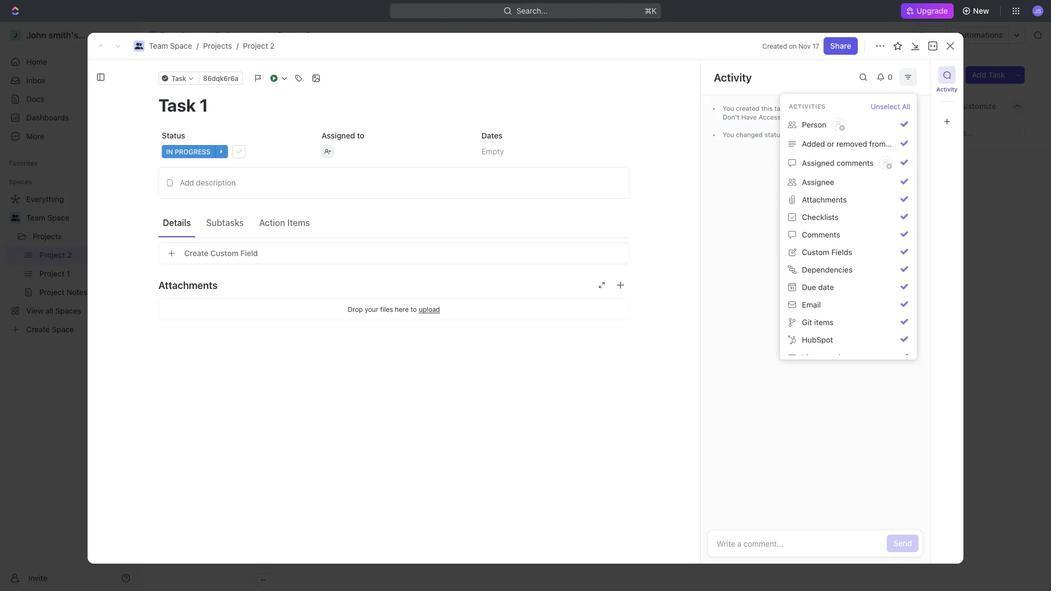 Task type: describe. For each thing, give the bounding box(es) containing it.
add for add task
[[972, 70, 987, 79]]

#8678g9yju
[[825, 105, 863, 112]]

files
[[380, 306, 393, 313]]

tree inside sidebar navigation
[[4, 191, 135, 338]]

drop your files here to upload
[[348, 306, 440, 313]]

0 vertical spatial user group image
[[135, 43, 143, 49]]

access)
[[759, 113, 784, 121]]

11 mins for created this task by copying
[[892, 105, 915, 112]]

space inside sidebar navigation
[[47, 213, 69, 222]]

created
[[736, 105, 760, 112]]

dependencies
[[802, 265, 853, 274]]

assignee button
[[785, 174, 913, 191]]

customize button
[[944, 99, 1000, 114]]

checklists button
[[785, 209, 913, 226]]

nov
[[799, 42, 811, 50]]

projects inside sidebar navigation
[[33, 232, 62, 241]]

attachments inside dropdown button
[[159, 279, 218, 291]]

share for the right share button
[[920, 30, 941, 39]]

automations button
[[952, 27, 1009, 43]]

custom fields button
[[785, 244, 913, 261]]

task sidebar navigation tab list
[[935, 66, 959, 130]]

add description button
[[162, 174, 626, 192]]

1 vertical spatial space
[[170, 41, 192, 50]]

1 vertical spatial projects
[[203, 41, 232, 50]]

sidebar navigation
[[0, 22, 140, 591]]

⌘k
[[645, 6, 657, 15]]

add for add description
[[180, 178, 194, 187]]

mins for created this task by copying
[[900, 105, 915, 112]]

attachments inside button
[[802, 195, 847, 204]]

changed
[[736, 131, 763, 139]]

0 vertical spatial team
[[160, 30, 179, 39]]

hubspot
[[802, 335, 833, 344]]

home link
[[4, 53, 135, 71]]

items
[[815, 318, 834, 327]]

field
[[241, 249, 258, 258]]

status
[[765, 131, 784, 139]]

0 vertical spatial projects
[[226, 30, 255, 39]]

upgrade link
[[902, 3, 954, 19]]

share for the left share button
[[831, 41, 852, 50]]

changed status from
[[734, 131, 802, 139]]

1 horizontal spatial share button
[[913, 26, 947, 44]]

assigned for assigned to
[[322, 131, 355, 140]]

11 for created this task by copying
[[892, 105, 898, 112]]

send button
[[887, 535, 919, 553]]

invite
[[28, 574, 48, 583]]

add description
[[180, 178, 236, 187]]

open
[[825, 131, 844, 139]]

email
[[802, 300, 821, 309]]

from inside task sidebar content section
[[786, 131, 800, 139]]

dashboards link
[[4, 109, 135, 127]]

fields
[[832, 248, 853, 257]]

add task
[[972, 70, 1005, 79]]

2 horizontal spatial project
[[278, 30, 304, 39]]

person
[[802, 120, 827, 129]]

from inside added or removed from list button
[[870, 139, 886, 148]]

86dqk6r6a button
[[199, 72, 243, 85]]

11 mins for changed status from
[[892, 131, 915, 139]]

#8678g9yju (you don't have access)
[[723, 105, 879, 121]]

team space inside tree
[[26, 213, 69, 222]]

2 vertical spatial project
[[166, 65, 215, 84]]

Search tasks... text field
[[915, 125, 1025, 141]]

11 for changed status from
[[892, 131, 898, 139]]

git items button
[[785, 314, 913, 331]]

list moved
[[802, 353, 841, 362]]

team space / projects / project 2
[[149, 41, 275, 50]]

don't
[[723, 113, 740, 121]]

activity inside task sidebar navigation tab list
[[937, 86, 958, 92]]

add task button
[[966, 66, 1012, 84]]

you for created this task by copying
[[723, 105, 734, 112]]

all
[[902, 102, 911, 111]]

customize
[[958, 102, 997, 111]]

assigned comments button
[[785, 153, 913, 174]]

you for changed status from
[[723, 131, 734, 139]]

git items
[[802, 318, 834, 327]]

on
[[789, 42, 797, 50]]

activities
[[789, 103, 826, 110]]

hide button
[[909, 99, 942, 114]]

description
[[196, 178, 236, 187]]

create custom field
[[184, 249, 258, 258]]

favorites
[[9, 159, 38, 167]]

subtasks button
[[202, 213, 248, 232]]

by
[[790, 105, 797, 112]]

1 horizontal spatial list
[[888, 139, 901, 148]]

items
[[287, 217, 310, 228]]

added or removed from list
[[802, 139, 901, 148]]

(you
[[865, 105, 879, 112]]

git
[[802, 318, 812, 327]]

due date
[[802, 283, 834, 292]]

spaces
[[9, 178, 32, 186]]

action items
[[259, 217, 310, 228]]

date
[[819, 283, 834, 292]]

dependencies button
[[785, 261, 913, 279]]

new
[[973, 6, 990, 15]]

search button
[[864, 99, 906, 114]]

17
[[813, 42, 820, 50]]

1 vertical spatial team
[[149, 41, 168, 50]]



Task type: locate. For each thing, give the bounding box(es) containing it.
mins for changed status from
[[900, 131, 915, 139]]

0 horizontal spatial assigned
[[322, 131, 355, 140]]

0 vertical spatial 11
[[892, 105, 898, 112]]

0 horizontal spatial attachments
[[159, 279, 218, 291]]

0 horizontal spatial team space
[[26, 213, 69, 222]]

team down spaces
[[26, 213, 45, 222]]

activity up hide
[[937, 86, 958, 92]]

11 mins
[[892, 105, 915, 112], [892, 131, 915, 139]]

email button
[[785, 296, 913, 314]]

0 horizontal spatial project 2
[[166, 65, 231, 84]]

due
[[802, 283, 816, 292]]

assigned inside assigned comments button
[[802, 159, 835, 168]]

custom inside button
[[802, 248, 830, 257]]

task
[[989, 70, 1005, 79]]

mins
[[900, 105, 915, 112], [900, 131, 915, 139]]

user group image
[[135, 43, 143, 49], [11, 215, 19, 221]]

project 2 link
[[264, 28, 313, 42], [243, 41, 275, 50]]

inbox link
[[4, 72, 135, 89]]

details button
[[159, 213, 195, 232]]

dashboards
[[26, 113, 69, 122]]

send
[[894, 539, 912, 548]]

person button
[[785, 114, 913, 135]]

0 horizontal spatial list
[[802, 353, 815, 362]]

1 horizontal spatial assigned
[[802, 159, 835, 168]]

share down the upgrade link in the top of the page
[[920, 30, 941, 39]]

0 horizontal spatial share button
[[824, 37, 858, 55]]

1 vertical spatial 2
[[270, 41, 275, 50]]

upload button
[[419, 306, 440, 313]]

1 horizontal spatial attachments
[[802, 195, 847, 204]]

drop
[[348, 306, 363, 313]]

2 vertical spatial space
[[47, 213, 69, 222]]

0 vertical spatial share
[[920, 30, 941, 39]]

1 vertical spatial add
[[180, 178, 194, 187]]

1 vertical spatial project
[[243, 41, 268, 50]]

0 vertical spatial list
[[888, 139, 901, 148]]

added
[[802, 139, 825, 148]]

team space right user group image
[[160, 30, 203, 39]]

2 vertical spatial 2
[[218, 65, 228, 84]]

search
[[878, 102, 903, 111]]

space
[[181, 30, 203, 39], [170, 41, 192, 50], [47, 213, 69, 222]]

you
[[723, 105, 734, 112], [723, 131, 734, 139]]

2 vertical spatial team
[[26, 213, 45, 222]]

0 horizontal spatial 2
[[218, 65, 228, 84]]

from right status
[[786, 131, 800, 139]]

assigned to
[[322, 131, 364, 140]]

1 horizontal spatial share
[[920, 30, 941, 39]]

team space
[[160, 30, 203, 39], [26, 213, 69, 222]]

action items button
[[255, 213, 314, 232]]

assignee
[[802, 178, 834, 187]]

attachments up checklists
[[802, 195, 847, 204]]

1 horizontal spatial add
[[972, 70, 987, 79]]

86dqk6r6a
[[203, 74, 239, 82]]

0 vertical spatial assigned
[[322, 131, 355, 140]]

team space link
[[146, 28, 206, 42], [149, 41, 192, 50], [26, 209, 133, 227]]

0 horizontal spatial share
[[831, 41, 852, 50]]

from
[[786, 131, 800, 139], [870, 139, 886, 148]]

11
[[892, 105, 898, 112], [892, 131, 898, 139]]

1 vertical spatial 11 mins
[[892, 131, 915, 139]]

details
[[163, 217, 191, 228]]

0 vertical spatial project 2
[[278, 30, 310, 39]]

0 vertical spatial space
[[181, 30, 203, 39]]

list down the hubspot at the bottom right
[[802, 353, 815, 362]]

dates
[[482, 131, 503, 140]]

add left the task
[[972, 70, 987, 79]]

add left description
[[180, 178, 194, 187]]

copying
[[799, 105, 823, 112]]

1 horizontal spatial to
[[411, 306, 417, 313]]

1 horizontal spatial project 2
[[278, 30, 310, 39]]

1 horizontal spatial from
[[870, 139, 886, 148]]

list down the unselect all
[[888, 139, 901, 148]]

create custom field button
[[159, 243, 630, 265]]

you down "don't"
[[723, 131, 734, 139]]

0 vertical spatial project
[[278, 30, 304, 39]]

1 horizontal spatial team space
[[160, 30, 203, 39]]

0 horizontal spatial user group image
[[11, 215, 19, 221]]

2 11 mins from the top
[[892, 131, 915, 139]]

Edit task name text field
[[159, 95, 630, 116]]

attachments down create
[[159, 279, 218, 291]]

1 vertical spatial attachments
[[159, 279, 218, 291]]

automations
[[957, 30, 1003, 39]]

custom left field
[[210, 249, 239, 258]]

to right here on the bottom left of the page
[[411, 306, 417, 313]]

create
[[184, 249, 208, 258]]

0 horizontal spatial to
[[357, 131, 364, 140]]

due date button
[[785, 279, 913, 296]]

1 vertical spatial share
[[831, 41, 852, 50]]

task
[[775, 105, 788, 112]]

1 11 from the top
[[892, 105, 898, 112]]

activity up created
[[714, 71, 752, 84]]

1 horizontal spatial user group image
[[135, 43, 143, 49]]

inbox
[[26, 76, 45, 85]]

2 mins from the top
[[900, 131, 915, 139]]

1 11 mins from the top
[[892, 105, 915, 112]]

1 vertical spatial from
[[870, 139, 886, 148]]

projects link
[[212, 28, 258, 42], [203, 41, 232, 50], [33, 228, 104, 245]]

board
[[180, 102, 202, 111]]

unselect
[[871, 102, 900, 111]]

action
[[259, 217, 285, 228]]

1 vertical spatial assigned
[[802, 159, 835, 168]]

docs link
[[4, 90, 135, 108]]

assigned for assigned comments
[[802, 159, 835, 168]]

tree
[[4, 191, 135, 338]]

0 vertical spatial 11 mins
[[892, 105, 915, 112]]

comments
[[837, 159, 874, 168]]

project 2
[[278, 30, 310, 39], [166, 65, 231, 84]]

2 horizontal spatial 2
[[306, 30, 310, 39]]

hide
[[922, 102, 939, 111]]

0 horizontal spatial activity
[[714, 71, 752, 84]]

team inside sidebar navigation
[[26, 213, 45, 222]]

0 horizontal spatial project
[[166, 65, 215, 84]]

1 horizontal spatial custom
[[802, 248, 830, 257]]

2 you from the top
[[723, 131, 734, 139]]

docs
[[26, 94, 44, 104]]

comments
[[802, 230, 841, 239]]

you up "don't"
[[723, 105, 734, 112]]

checklists
[[802, 213, 839, 222]]

/
[[208, 30, 210, 39], [260, 30, 262, 39], [197, 41, 199, 50], [236, 41, 239, 50]]

1 vertical spatial team space
[[26, 213, 69, 222]]

11 left all
[[892, 105, 898, 112]]

here
[[395, 306, 409, 313]]

search...
[[517, 6, 548, 15]]

1 vertical spatial list
[[802, 353, 815, 362]]

assigned
[[322, 131, 355, 140], [802, 159, 835, 168]]

1 horizontal spatial 2
[[270, 41, 275, 50]]

0 vertical spatial activity
[[714, 71, 752, 84]]

team down user group image
[[149, 41, 168, 50]]

team
[[160, 30, 179, 39], [149, 41, 168, 50], [26, 213, 45, 222]]

1 vertical spatial 11
[[892, 131, 898, 139]]

1 vertical spatial to
[[411, 306, 417, 313]]

to down 'edit task name' text box
[[357, 131, 364, 140]]

0 horizontal spatial add
[[180, 178, 194, 187]]

team space link inside tree
[[26, 209, 133, 227]]

0 vertical spatial 2
[[306, 30, 310, 39]]

home
[[26, 57, 47, 66]]

0 vertical spatial team space
[[160, 30, 203, 39]]

unselect all
[[871, 102, 911, 111]]

11 down the unselect all
[[892, 131, 898, 139]]

1 mins from the top
[[900, 105, 915, 112]]

task sidebar content section
[[700, 60, 930, 564]]

project
[[278, 30, 304, 39], [243, 41, 268, 50], [166, 65, 215, 84]]

0 vertical spatial from
[[786, 131, 800, 139]]

share button right 17
[[824, 37, 858, 55]]

1 vertical spatial user group image
[[11, 215, 19, 221]]

1 horizontal spatial project
[[243, 41, 268, 50]]

or
[[827, 139, 835, 148]]

attachments button
[[785, 191, 913, 209]]

0 horizontal spatial custom
[[210, 249, 239, 258]]

this
[[762, 105, 773, 112]]

1 vertical spatial project 2
[[166, 65, 231, 84]]

user group image inside tree
[[11, 215, 19, 221]]

board link
[[178, 99, 202, 114]]

0 vertical spatial attachments
[[802, 195, 847, 204]]

projects link inside tree
[[33, 228, 104, 245]]

tree containing team space
[[4, 191, 135, 338]]

upgrade
[[917, 6, 948, 15]]

2
[[306, 30, 310, 39], [270, 41, 275, 50], [218, 65, 228, 84]]

custom fields
[[802, 248, 853, 257]]

custom down comments
[[802, 248, 830, 257]]

user group image
[[150, 32, 157, 38]]

2 vertical spatial projects
[[33, 232, 62, 241]]

0 horizontal spatial from
[[786, 131, 800, 139]]

activity inside task sidebar content section
[[714, 71, 752, 84]]

0 vertical spatial you
[[723, 105, 734, 112]]

share right 17
[[831, 41, 852, 50]]

share button
[[913, 26, 947, 44], [824, 37, 858, 55]]

1 horizontal spatial activity
[[937, 86, 958, 92]]

your
[[365, 306, 378, 313]]

comments button
[[785, 226, 913, 244]]

status
[[162, 131, 185, 140]]

created this task by copying
[[734, 105, 825, 112]]

projects
[[226, 30, 255, 39], [203, 41, 232, 50], [33, 232, 62, 241]]

1 vertical spatial activity
[[937, 86, 958, 92]]

team right user group image
[[160, 30, 179, 39]]

moved
[[817, 353, 841, 362]]

custom inside button
[[210, 249, 239, 258]]

1 you from the top
[[723, 105, 734, 112]]

removed
[[837, 139, 868, 148]]

from right removed at the right top
[[870, 139, 886, 148]]

activity
[[714, 71, 752, 84], [937, 86, 958, 92]]

1 vertical spatial you
[[723, 131, 734, 139]]

team space down spaces
[[26, 213, 69, 222]]

share button down the upgrade link in the top of the page
[[913, 26, 947, 44]]

list moved button
[[785, 349, 913, 366]]

0 vertical spatial to
[[357, 131, 364, 140]]

attachments button
[[159, 272, 630, 298]]

1 vertical spatial mins
[[900, 131, 915, 139]]

0 vertical spatial add
[[972, 70, 987, 79]]

attachments
[[802, 195, 847, 204], [159, 279, 218, 291]]

hubspot button
[[785, 331, 913, 349]]

0 vertical spatial mins
[[900, 105, 915, 112]]

2 11 from the top
[[892, 131, 898, 139]]



Task type: vqa. For each thing, say whether or not it's contained in the screenshot.
The New Button
yes



